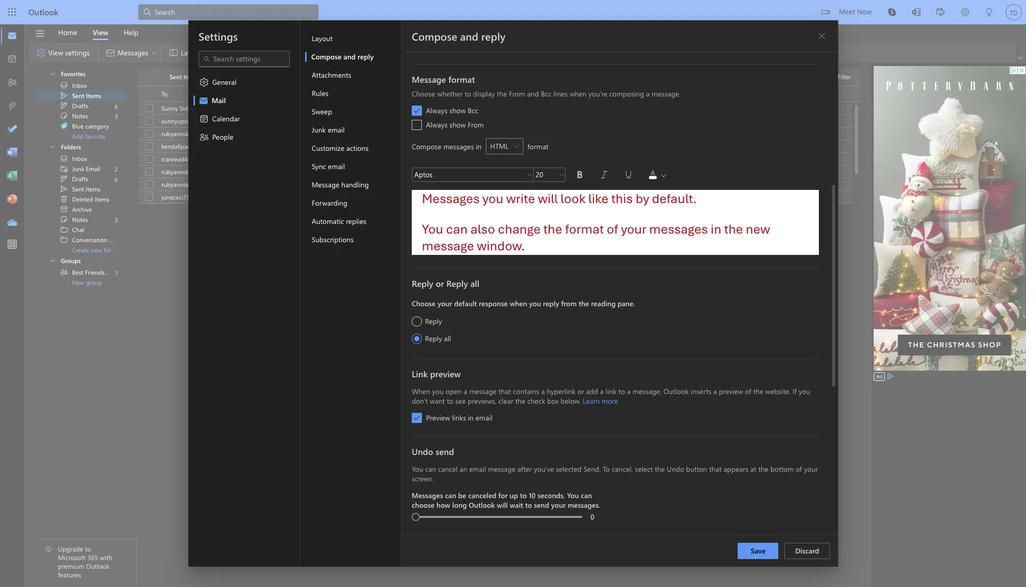 Task type: locate. For each thing, give the bounding box(es) containing it.
tab list
[[50, 24, 146, 40]]

1 horizontal spatial view
[[93, 27, 108, 37]]

10 tree item from the top
[[37, 194, 128, 204]]

2 vertical spatial preview
[[719, 386, 743, 396]]

archive
[[72, 205, 92, 213]]

1 vertical spatial compose and reply
[[311, 52, 374, 61]]

5 select a message image from the top
[[145, 168, 153, 176]]

0 horizontal spatial it.
[[412, 104, 416, 112]]

1 vertical spatial for
[[499, 491, 508, 500]]

message left after
[[488, 464, 516, 474]]

1 vertical spatial chat
[[106, 268, 119, 276]]

ride
[[667, 142, 677, 150]]

document
[[0, 0, 1027, 587]]

for inside "you're going places. take outlook with you for free. scan the qr code with your phone camera to download outlook mobile"
[[562, 416, 571, 426]]

 inside settings tab list
[[199, 77, 209, 87]]

the left qr
[[408, 431, 418, 440]]

tree item down  inbox  sent items on the left
[[37, 101, 128, 111]]

in left order
[[548, 142, 553, 150]]

you
[[364, 117, 374, 125], [422, 221, 443, 238], [412, 464, 423, 474], [567, 491, 579, 500]]

3 rubyanndersson@gmail.com from the top
[[162, 180, 239, 189]]

to right link on the right of the page
[[619, 386, 625, 396]]

3 select a message checkbox from the top
[[139, 165, 162, 179]]

message,
[[633, 386, 662, 396]]

2 tree from the top
[[37, 153, 128, 255]]

1 choose from the top
[[412, 89, 435, 99]]

1 vertical spatial up
[[510, 491, 518, 500]]


[[575, 170, 585, 180]]

1 let's from the left
[[361, 142, 373, 150]]

 button
[[643, 165, 668, 185]]

0 vertical spatial learn
[[350, 155, 365, 163]]

1 vertical spatial 
[[199, 77, 209, 87]]

know
[[812, 142, 826, 150]]

learn inside the message list no items selected list box
[[350, 155, 365, 163]]

of left website.
[[745, 386, 752, 396]]

about down 'you have to see this email...'
[[396, 130, 412, 138]]

2  from the top
[[413, 414, 420, 422]]

1 select a message image from the top
[[145, 104, 153, 112]]

1  from the top
[[60, 112, 68, 120]]

when inside 'option group'
[[510, 299, 527, 308]]

let's left leapfrog
[[604, 142, 616, 150]]

it. left let
[[785, 142, 790, 150]]

general
[[212, 77, 236, 87]]

0 vertical spatial bcc
[[541, 89, 552, 99]]

settings
[[65, 48, 90, 57]]

1 inbox from the top
[[72, 81, 87, 89]]

fw:
[[339, 117, 348, 125], [339, 155, 348, 163]]

email
[[328, 125, 345, 135], [328, 162, 345, 171], [476, 413, 493, 423], [469, 464, 486, 474]]

 up  at the left top of the page
[[60, 154, 68, 163]]

you down undo send
[[412, 464, 423, 474]]

groups tree item
[[37, 255, 128, 267]]

1 vertical spatial when
[[828, 142, 842, 150]]

kendall let's have a jam sesh
[[339, 142, 418, 150]]

tree item up the  blue category
[[37, 111, 128, 121]]

icanread453@gmail.com
[[162, 155, 228, 163]]

choose for choose your default response when you reply from the reading pane.
[[412, 299, 436, 308]]

party?
[[621, 193, 637, 201]]

you up 'ruby!'
[[364, 117, 374, 125]]

0 horizontal spatial with
[[100, 553, 112, 562]]

to right order
[[571, 142, 576, 150]]

1  drafts from the top
[[60, 102, 88, 110]]

5 tree item from the top
[[37, 121, 128, 131]]

the inside "you're going places. take outlook with you for free. scan the qr code with your phone camera to download outlook mobile"
[[408, 431, 418, 440]]

application
[[0, 0, 1027, 587]]

 inside link preview element
[[413, 414, 420, 422]]

2 horizontal spatial format
[[565, 221, 604, 238]]

1 vertical spatial undo
[[667, 464, 684, 474]]

message inside button
[[312, 180, 339, 190]]

1 horizontal spatial send
[[534, 500, 549, 510]]

undo inside you can cancel an email message after you've selected send. to cancel, select the undo button that appears at the bottom of your screen.
[[667, 464, 684, 474]]

to right need
[[450, 142, 455, 150]]

1 tree from the top
[[37, 64, 128, 141]]

 button inside folders tree item
[[41, 141, 60, 152]]

no up my personal art
[[354, 168, 362, 176]]

0 vertical spatial chat
[[72, 226, 85, 234]]

the left industry!
[[487, 142, 496, 150]]

 inside  groups  best friends chat 1
[[50, 258, 56, 264]]

 button
[[814, 28, 831, 44]]

write
[[506, 191, 535, 207]]

 left groups
[[50, 258, 56, 264]]

1 horizontal spatial reply
[[481, 29, 506, 43]]

Search settings search field
[[210, 54, 279, 64]]

1 halloween from the left
[[339, 193, 368, 201]]

0 vertical spatial select a message image
[[145, 117, 153, 125]]

1 always from the top
[[426, 106, 448, 115]]

1  from the top
[[60, 226, 68, 234]]

to inside you can cancel an email message after you've selected send. to cancel, select the undo button that appears at the bottom of your screen.
[[603, 464, 610, 474]]

2 show from the top
[[450, 120, 466, 130]]

1 vertical spatial message
[[469, 386, 497, 396]]

when right know
[[828, 142, 842, 150]]

that inside the message list no items selected list box
[[414, 130, 424, 138]]

choose your default response when you reply from the reading pane. option group
[[412, 296, 819, 345]]

subscriptions
[[312, 235, 354, 244]]

2  from the top
[[60, 175, 68, 183]]

tree item down " inbox"
[[37, 164, 128, 174]]

2 vertical spatial reply
[[543, 299, 559, 308]]

0 horizontal spatial up
[[499, 193, 506, 201]]

you left open
[[432, 386, 444, 396]]

4 select a message image from the top
[[145, 155, 153, 163]]

with right 365
[[100, 553, 112, 562]]

camera
[[502, 431, 525, 440]]

you up download
[[548, 416, 560, 426]]

when inside the message list no items selected list box
[[828, 142, 842, 150]]

inbox for  inbox
[[72, 154, 87, 163]]

2 fw: from the top
[[339, 155, 348, 163]]

display
[[473, 89, 495, 99]]

reply down 'outlook' banner
[[481, 29, 506, 43]]

fw: up re:
[[339, 117, 348, 125]]

home button
[[51, 24, 85, 40]]

calendar image
[[7, 54, 17, 65]]

0 vertical spatial about
[[394, 104, 410, 112]]

1  from the top
[[60, 91, 68, 100]]

6 for deleted items
[[115, 175, 118, 183]]

1 vertical spatial show
[[450, 120, 466, 130]]

learn inside link preview element
[[583, 396, 600, 406]]

microsoft inside the message list no items selected list box
[[414, 155, 439, 163]]

sent inside the  sent items  deleted items  archive
[[72, 185, 84, 193]]

1 vertical spatial it.
[[785, 142, 790, 150]]

1 vertical spatial all
[[444, 334, 451, 343]]

 notes up blue
[[60, 112, 88, 120]]

 button left groups
[[41, 255, 60, 266]]

2 vertical spatial format
[[565, 221, 604, 238]]

forwarding
[[312, 198, 347, 208]]

 button for folders
[[41, 141, 60, 152]]

10
[[529, 491, 536, 500]]

0 vertical spatial this
[[408, 117, 417, 125]]

to right camera
[[527, 431, 534, 440]]

test up available. on the left
[[429, 168, 439, 176]]

1 horizontal spatial all
[[470, 278, 480, 289]]

a left jam
[[389, 142, 392, 150]]

1 vertical spatial 3
[[115, 216, 118, 224]]

tree item containing 
[[37, 194, 128, 204]]

15 tree item from the top
[[37, 267, 128, 277]]

settings heading
[[198, 29, 238, 43]]

1 horizontal spatial when
[[570, 89, 587, 99]]

set your advertising preferences image
[[887, 372, 895, 381]]

2 rubyanndersson@gmail.com from the top
[[162, 168, 239, 176]]

11 tree item from the top
[[37, 204, 128, 214]]

tab panel
[[402, 0, 839, 567]]

1 horizontal spatial or
[[578, 386, 584, 396]]

3 for 12th tree item from the bottom of the page
[[115, 112, 118, 120]]

 button right font size text box
[[558, 168, 566, 182]]

Compose message format field
[[486, 138, 524, 155]]

0 vertical spatial see
[[397, 117, 406, 125]]

preview inside the message list no items selected list box
[[398, 180, 418, 189]]

can up '0'
[[581, 491, 592, 500]]

2  from the top
[[60, 236, 68, 244]]

 chat  conversation history
[[60, 226, 128, 244]]

1 vertical spatial to
[[603, 464, 610, 474]]

it. up 'you have to see this email...'
[[412, 104, 416, 112]]

default.
[[652, 191, 697, 207]]

2 halloween from the left
[[448, 193, 476, 201]]

preview for link
[[430, 368, 461, 379]]

select a message image inside option
[[145, 117, 153, 125]]

messages for messages can be canceled for up to 10 seconds. you can choose how long outlook will wait to send your messages.
[[412, 491, 443, 500]]

no right re:
[[349, 130, 357, 138]]

Font size text field
[[534, 169, 557, 181]]

1  from the top
[[413, 107, 420, 114]]

of inside the message list no items selected list box
[[393, 155, 398, 163]]

2 vertical spatial that
[[709, 464, 722, 474]]

1 vertical spatial that
[[499, 386, 511, 396]]

layout button
[[305, 29, 401, 48]]

 for 
[[60, 102, 68, 110]]

0 vertical spatial view
[[93, 27, 108, 37]]

0 vertical spatial 
[[60, 91, 68, 100]]

rubyanndersson@gmail.com down icanread453@gmail.com
[[162, 168, 239, 176]]

2 always from the top
[[426, 120, 448, 130]]

0 vertical spatial be
[[538, 193, 545, 201]]

outlook right premium
[[86, 562, 110, 571]]

you right know
[[844, 142, 854, 150]]

places.
[[464, 416, 486, 426]]

1 6 from the top
[[115, 102, 118, 110]]

0 horizontal spatial let's
[[361, 142, 373, 150]]

1 vertical spatial always
[[426, 120, 448, 130]]

how
[[437, 500, 450, 510]]

sent inside  inbox  sent items
[[72, 91, 84, 100]]

1 horizontal spatial junk
[[312, 125, 326, 135]]

and inside the message list no items selected list box
[[655, 142, 665, 150]]

outlook banner
[[0, 0, 1027, 24]]

tree item
[[37, 80, 128, 90], [37, 90, 128, 101], [37, 101, 128, 111], [37, 111, 128, 121], [37, 121, 128, 131], [37, 153, 128, 164], [37, 164, 128, 174], [37, 174, 128, 184], [37, 184, 128, 194], [37, 194, 128, 204], [37, 204, 128, 214], [37, 214, 128, 225], [37, 225, 128, 235], [37, 235, 128, 245], [37, 267, 128, 277]]

your inside the message list no items selected list box
[[400, 155, 412, 163]]

always down always show bcc
[[426, 120, 448, 130]]

new group tree item
[[37, 277, 128, 288]]

you inside you can cancel an email message after you've selected send. to cancel, select the undo button that appears at the bottom of your screen.
[[412, 464, 423, 474]]

6 select a message image from the top
[[145, 193, 153, 201]]

show down always show bcc
[[450, 120, 466, 130]]

Select a message checkbox
[[139, 101, 162, 115], [139, 127, 162, 141], [139, 152, 162, 166], [139, 177, 162, 192]]

1 select a message image from the top
[[145, 117, 153, 125]]

1 vertical spatial compose
[[311, 52, 342, 61]]

you left from
[[529, 299, 541, 308]]

1 horizontal spatial to
[[603, 464, 610, 474]]

you've
[[534, 464, 554, 474]]


[[35, 28, 45, 39]]

select a message image
[[145, 104, 153, 112], [145, 130, 153, 138], [145, 142, 153, 150], [145, 155, 153, 163], [145, 168, 153, 176], [145, 193, 153, 201]]

2 inbox from the top
[[72, 154, 87, 163]]

you right the seconds.
[[567, 491, 579, 500]]


[[60, 226, 68, 234], [60, 236, 68, 244]]

your inside messages can be canceled for up to 10 seconds. you can choose how long outlook will wait to send your messages.
[[551, 500, 566, 510]]

0 horizontal spatial format
[[449, 74, 475, 85]]

2  notes from the top
[[60, 215, 88, 224]]

0 vertical spatial 
[[413, 107, 420, 114]]

see up the ruby! sorry about that email...
[[397, 117, 406, 125]]

you inside the you can also change the format of your messages in the new message window.
[[422, 221, 443, 238]]

conversation
[[72, 236, 107, 244]]

message handling button
[[305, 176, 401, 194]]

inbox inside tree item
[[72, 154, 87, 163]]

hyperlink
[[547, 386, 576, 396]]

in down 🧛‍♀️🧛‍♂️🧟💀👻🦇🐺🕷🎃🕸🍬
[[711, 221, 722, 238]]

save
[[751, 546, 766, 556]]

change
[[498, 221, 541, 238]]

you inside the message list no items selected list box
[[364, 117, 374, 125]]

rubyanndersson@gmail.com up junececi7@gmail.com
[[162, 180, 239, 189]]

rubyanndersson@gmail.com for 
[[162, 130, 239, 138]]

2  drafts from the top
[[60, 175, 88, 183]]

always for always show from
[[426, 120, 448, 130]]

3 select a message image from the top
[[145, 142, 153, 150]]

outlook inside messages can be canceled for up to 10 seconds. you can choose how long outlook will wait to send your messages.
[[469, 500, 495, 510]]

of down hey june, with halloween coming up would you be able to come to our annual party? make sure to dress up! 🧛‍♀️🧛‍♂️🧟💀👻🦇🐺🕷🎃🕸🍬 sincerely, test
[[607, 221, 619, 238]]

0 vertical spatial messages
[[444, 142, 474, 151]]

3 select a message checkbox from the top
[[139, 152, 162, 166]]

from
[[561, 299, 577, 308]]

message left clear
[[469, 386, 497, 396]]

see inside the message list no items selected list box
[[397, 117, 406, 125]]

chat inside  groups  best friends chat 1
[[106, 268, 119, 276]]

0 vertical spatial to
[[162, 90, 168, 98]]

select a message checkbox down sunny
[[139, 127, 162, 141]]

1 vertical spatial be
[[458, 491, 466, 500]]

learn left more
[[583, 396, 600, 406]]

Select a message checkbox
[[139, 114, 162, 128], [139, 139, 162, 153], [139, 165, 162, 179], [139, 190, 162, 204]]

files image
[[7, 101, 17, 111]]

1 vertical spatial have
[[374, 142, 387, 150]]

drafts
[[72, 102, 88, 110], [72, 175, 88, 183]]

website.
[[766, 386, 791, 396]]

all inside choose your default response when you reply from the reading pane. 'option group'
[[444, 334, 451, 343]]

 inside message format element
[[413, 107, 420, 114]]

choose inside 'option group'
[[412, 299, 436, 308]]

0 horizontal spatial want
[[430, 396, 445, 406]]

messages you write will look like this by default.
[[422, 191, 697, 207]]

wait
[[510, 500, 523, 510]]

2 choose from the top
[[412, 299, 436, 308]]

the left "bank!"
[[718, 142, 726, 150]]

send
[[436, 446, 454, 457], [534, 500, 549, 510]]

 button for groups
[[41, 255, 60, 266]]

1 horizontal spatial microsoft
[[414, 155, 439, 163]]

message list section
[[138, 65, 892, 242]]

coming
[[477, 193, 498, 201]]

reply inside 'option group'
[[543, 299, 559, 308]]

response
[[479, 299, 508, 308]]

1 vertical spatial will
[[497, 500, 508, 510]]

choose inside message format element
[[412, 89, 435, 99]]

 for  inbox  sent items
[[60, 81, 68, 89]]

able
[[546, 193, 558, 201]]

1 vertical spatial 6
[[115, 175, 118, 183]]

actions
[[346, 143, 369, 153]]

a
[[646, 89, 650, 99], [389, 142, 392, 150], [464, 386, 467, 396], [541, 386, 545, 396], [600, 386, 604, 396], [627, 386, 631, 396], [714, 386, 717, 396]]

items inside  inbox  sent items
[[86, 91, 101, 100]]

preview inside when you open a message that contains a hyperlink or add a link to a message, outlook inserts a preview of the website. if you don't want to see previews, clear the check box below.
[[719, 386, 743, 396]]

your inside choose your default response when you reply from the reading pane. 'option group'
[[438, 299, 452, 308]]

up inside the message list no items selected list box
[[499, 193, 506, 201]]

7 tree item from the top
[[37, 164, 128, 174]]

0 vertical spatial messages
[[422, 191, 480, 207]]

have
[[376, 117, 388, 125], [374, 142, 387, 150]]

your down reply or reply all
[[438, 299, 452, 308]]

2  from the top
[[60, 215, 68, 224]]

from up resuscitate on the left
[[468, 120, 484, 130]]

2 6 from the top
[[115, 175, 118, 183]]

always for always show bcc
[[426, 106, 448, 115]]

2 notes from the top
[[72, 215, 88, 224]]

and inside message format element
[[527, 89, 539, 99]]

this up the ruby! sorry about that email...
[[408, 117, 417, 125]]

select a message image for kendall let's have a jam sesh
[[145, 142, 153, 150]]

outlook up 
[[28, 7, 58, 17]]

0 horizontal spatial me
[[384, 104, 393, 112]]

this
[[408, 117, 417, 125], [611, 191, 633, 207]]

format down look
[[565, 221, 604, 238]]

1 horizontal spatial up
[[510, 491, 518, 500]]

notes down archive
[[72, 215, 88, 224]]

 up the 
[[199, 77, 209, 87]]

items inside sent items 
[[184, 73, 199, 81]]

1 horizontal spatial format
[[528, 142, 549, 151]]

0 horizontal spatial preview
[[398, 180, 418, 189]]

0 horizontal spatial compose and reply
[[311, 52, 374, 61]]

 button inside groups tree item
[[41, 255, 60, 266]]

1  from the top
[[60, 81, 68, 89]]

 button inside the favorites tree item
[[41, 68, 60, 79]]

12 tree item from the top
[[37, 214, 128, 225]]

 left 'best'
[[60, 268, 68, 276]]

your down sesh
[[400, 155, 412, 163]]

you
[[763, 142, 773, 150], [844, 142, 854, 150], [483, 191, 504, 207], [526, 193, 536, 201], [529, 299, 541, 308], [432, 386, 444, 396], [799, 386, 811, 396], [548, 416, 560, 426]]

customize actions
[[312, 143, 369, 153]]

 up 
[[60, 112, 68, 120]]

1 horizontal spatial learn
[[583, 396, 600, 406]]

folders tree item
[[37, 141, 128, 153]]

1 horizontal spatial compose and reply
[[412, 29, 506, 43]]

be left able
[[538, 193, 545, 201]]

9 tree item from the top
[[37, 184, 128, 194]]

about for sorry
[[396, 130, 412, 138]]

document containing messages you write will look like this by default.
[[0, 0, 1027, 587]]

 inside settings tab list
[[199, 132, 209, 142]]

whether
[[437, 89, 463, 99]]

new down conversation
[[91, 246, 102, 254]]

bcc left lines
[[541, 89, 552, 99]]

always down whether
[[426, 106, 448, 115]]

0 horizontal spatial be
[[458, 491, 466, 500]]

fw: for fw: learn the perks of your microsoft account
[[339, 155, 348, 163]]

1 vertical spatial choose
[[412, 299, 436, 308]]

 inside  inbox  sent items
[[60, 91, 68, 100]]

word image
[[7, 148, 17, 158]]

add
[[72, 132, 83, 140]]

 down  favorites
[[60, 81, 68, 89]]

1  from the top
[[60, 102, 68, 110]]

tree item up 'create'
[[37, 235, 128, 245]]

 down "" button
[[36, 48, 46, 58]]

want left meet.
[[855, 142, 868, 150]]

message inside you can cancel an email message after you've selected send. to cancel, select the undo button that appears at the bottom of your screen.
[[488, 464, 516, 474]]

industry!
[[497, 142, 521, 150]]

4 select a message checkbox from the top
[[139, 190, 162, 204]]


[[36, 48, 46, 58], [199, 77, 209, 87]]

1 horizontal spatial 
[[199, 132, 209, 142]]

0 horizontal spatial microsoft
[[58, 553, 86, 562]]

0 horizontal spatial reply
[[358, 52, 374, 61]]

sync email button
[[305, 158, 401, 176]]

1 vertical spatial send
[[534, 500, 549, 510]]

choose whether to display the from and bcc lines when you're composing a message.
[[412, 89, 681, 99]]

1 drafts from the top
[[72, 102, 88, 110]]

2  from the top
[[60, 185, 68, 193]]

you inside message format element
[[483, 191, 504, 207]]

with inside upgrade to microsoft 365 with premium outlook features
[[100, 553, 112, 562]]

compose inside button
[[311, 52, 342, 61]]

sent inside sent items 
[[170, 73, 182, 81]]

0 vertical spatial choose
[[412, 89, 435, 99]]

layout group
[[164, 43, 264, 61]]

0 vertical spatial  drafts
[[60, 102, 88, 110]]

show for bcc
[[450, 106, 466, 115]]

new inside tree item
[[91, 246, 102, 254]]

when inside message format element
[[570, 89, 587, 99]]

perks
[[377, 155, 391, 163]]

1 horizontal spatial new
[[746, 221, 771, 238]]

have up 'perks' on the left of the page
[[374, 142, 387, 150]]

1 vertical spatial  notes
[[60, 215, 88, 224]]

2 drafts from the top
[[72, 175, 88, 183]]

to left our
[[583, 193, 589, 201]]

fw: for fw: no
[[339, 117, 348, 125]]

tab panel containing messages you write will look like this by default.
[[402, 0, 839, 567]]

tree item down the deleted
[[37, 204, 128, 214]]

favorite
[[85, 132, 105, 140]]

4 tree item from the top
[[37, 111, 128, 121]]

compose and reply
[[412, 29, 506, 43], [311, 52, 374, 61]]

2  from the top
[[60, 154, 68, 163]]

of inside the you can also change the format of your messages in the new message window.
[[607, 221, 619, 238]]

favorites tree item
[[37, 68, 128, 80]]

message handling
[[312, 180, 369, 190]]

dialog containing messages you write will look like this by default.
[[0, 0, 1027, 587]]

format inside the you can also change the format of your messages in the new message window.
[[565, 221, 604, 238]]

message up whether
[[412, 74, 446, 85]]

automatic replies
[[312, 216, 366, 226]]

1 horizontal spatial halloween
[[448, 193, 476, 201]]

0 horizontal spatial 
[[36, 48, 46, 58]]

 button
[[200, 69, 217, 85]]

can left the also
[[446, 221, 468, 238]]

4 select a message checkbox from the top
[[139, 177, 162, 192]]

1 vertical spatial messages
[[649, 221, 708, 238]]

2 select a message checkbox from the top
[[139, 139, 162, 153]]

compose
[[412, 29, 457, 43], [311, 52, 342, 61], [412, 142, 442, 151]]

1 3 from the top
[[115, 112, 118, 120]]

select a message checkbox for rubyanndersson@gmail.com
[[139, 165, 162, 179]]

 notes down archive
[[60, 215, 88, 224]]

be inside the message list no items selected list box
[[538, 193, 545, 201]]

ad
[[877, 373, 883, 380]]

long
[[452, 500, 467, 510]]

0 vertical spatial message
[[412, 74, 446, 85]]

dialog
[[0, 0, 1027, 587]]

0 horizontal spatial learn
[[350, 155, 365, 163]]

can inside the you can also change the format of your messages in the new message window.
[[446, 221, 468, 238]]

compose and reply up message format
[[412, 29, 506, 43]]

discard
[[796, 546, 820, 556]]

6 for blue category
[[115, 102, 118, 110]]

 up sure
[[660, 172, 667, 179]]

when right response
[[510, 299, 527, 308]]

your right bottom
[[804, 464, 818, 474]]

0 vertical spatial 6
[[115, 102, 118, 110]]

choose
[[412, 89, 435, 99], [412, 299, 436, 308]]

message inside when you open a message that contains a hyperlink or add a link to a message, outlook inserts a preview of the website. if you don't want to see previews, clear the check box below.
[[469, 386, 497, 396]]

if
[[793, 386, 797, 396]]

0 horizontal spatial when
[[510, 299, 527, 308]]

1 vertical spatial or
[[578, 386, 584, 396]]

1 vertical spatial inbox
[[72, 154, 87, 163]]

filter
[[838, 73, 852, 81]]

fw: no
[[339, 117, 358, 125]]

select a message image for sunnyupside33@gmail.com
[[145, 117, 153, 125]]

settings tab list
[[188, 20, 300, 567]]

choose for choose whether to display the from and bcc lines when you're composing a message.
[[412, 89, 435, 99]]

14 tree item from the top
[[37, 235, 128, 245]]

compose and reply heading
[[412, 29, 506, 43]]

you have to see this email...
[[364, 117, 437, 125]]

preview for no
[[398, 180, 418, 189]]

mobile
[[596, 431, 618, 440]]

1 vertical spatial 
[[60, 175, 68, 183]]

drafts for notes
[[72, 102, 88, 110]]

that up sesh
[[414, 130, 424, 138]]

tree
[[37, 64, 128, 141], [37, 153, 128, 255]]

always show bcc
[[426, 106, 478, 115]]

tree item containing 
[[37, 267, 128, 277]]

notes up blue
[[72, 112, 88, 120]]

or inside when you open a message that contains a hyperlink or add a link to a message, outlook inserts a preview of the website. if you don't want to see previews, clear the check box below.
[[578, 386, 584, 396]]

 inside  view settings
[[36, 48, 46, 58]]

11:26
[[736, 194, 749, 201]]

can inside you can cancel an email message after you've selected send. to cancel, select the undo button that appears at the bottom of your screen.
[[425, 464, 436, 474]]

tree item up archive
[[37, 194, 128, 204]]

2 select a message image from the top
[[145, 130, 153, 138]]

select a message image
[[145, 117, 153, 125], [145, 180, 153, 189]]

0 vertical spatial message
[[422, 238, 474, 254]]

reply all
[[425, 334, 451, 343]]

1 vertical spatial learn
[[583, 396, 600, 406]]

reply left from
[[543, 299, 559, 308]]

you for you can also change the format of your messages in the new message window.
[[422, 221, 443, 238]]

a inside message format element
[[646, 89, 650, 99]]

1 vertical spatial 
[[60, 268, 68, 276]]


[[320, 130, 328, 138]]

undo down qr
[[412, 446, 433, 457]]

 for  inbox
[[60, 154, 68, 163]]

0 vertical spatial it.
[[412, 104, 416, 112]]

tree item containing 
[[37, 164, 128, 174]]

preview up hey
[[398, 180, 418, 189]]

box
[[547, 396, 559, 406]]

1 horizontal spatial that
[[499, 386, 511, 396]]

all
[[470, 278, 480, 289], [444, 334, 451, 343]]

subscriptions button
[[305, 231, 401, 249]]

that inside when you open a message that contains a hyperlink or add a link to a message, outlook inserts a preview of the website. if you don't want to see previews, clear the check box below.
[[499, 386, 511, 396]]

the
[[497, 89, 507, 99], [487, 142, 496, 150], [679, 142, 688, 150], [718, 142, 726, 150], [366, 155, 375, 163], [544, 221, 563, 238], [724, 221, 743, 238], [579, 299, 589, 308], [754, 386, 764, 396], [515, 396, 526, 406], [408, 431, 418, 440], [655, 464, 665, 474], [759, 464, 769, 474]]

1 notes from the top
[[72, 112, 88, 120]]

to do image
[[7, 124, 17, 135]]

0
[[591, 512, 595, 522]]

show up always show from on the top of page
[[450, 106, 466, 115]]

category
[[85, 122, 109, 130]]

 for  view settings
[[36, 48, 46, 58]]

onedrive image
[[7, 218, 17, 228]]

2 select a message checkbox from the top
[[139, 127, 162, 141]]

0 vertical spatial format
[[449, 74, 475, 85]]

1 show from the top
[[450, 106, 466, 115]]

reply down "layout" button
[[358, 52, 374, 61]]

1 horizontal spatial undo
[[667, 464, 684, 474]]

messages for messages you write will look like this by default.
[[422, 191, 480, 207]]

junk down " inbox"
[[72, 165, 84, 173]]

learn
[[350, 155, 365, 163], [583, 396, 600, 406]]

1  notes from the top
[[60, 112, 88, 120]]

1 vertical spatial notes
[[72, 215, 88, 224]]

0 vertical spatial show
[[450, 106, 466, 115]]

a inside the message list no items selected list box
[[389, 142, 392, 150]]

re: no
[[339, 130, 357, 138]]

2 select a message image from the top
[[145, 180, 153, 189]]

create new folder tree item
[[37, 245, 128, 255]]

friends
[[85, 268, 105, 276]]

kendallparks02@gmail.com
[[162, 142, 235, 150]]

 up create new folder tree item
[[60, 236, 68, 244]]

messages down available. on the left
[[422, 191, 480, 207]]

2 3 from the top
[[115, 216, 118, 224]]

wed 11:26 am
[[723, 194, 759, 201]]

rules button
[[305, 84, 401, 103]]

1 rubyanndersson@gmail.com from the top
[[162, 130, 239, 138]]

1 fw: from the top
[[339, 117, 348, 125]]

1 select a message checkbox from the top
[[139, 114, 162, 128]]

with
[[532, 416, 546, 426], [449, 431, 462, 440], [100, 553, 112, 562]]

tree containing favorites
[[37, 64, 128, 141]]

scan
[[391, 431, 406, 440]]

your inside you can cancel an email message after you've selected send. to cancel, select the undo button that appears at the bottom of your screen.
[[804, 464, 818, 474]]

inbox inside  inbox  sent items
[[72, 81, 87, 89]]

 inside  groups  best friends chat 1
[[60, 268, 68, 276]]

handling
[[341, 180, 369, 190]]



Task type: describe. For each thing, give the bounding box(es) containing it.
powerpoint image
[[7, 195, 17, 205]]

1 horizontal spatial with
[[449, 431, 462, 440]]

get
[[775, 142, 783, 150]]

the inside 'option group'
[[579, 299, 589, 308]]

to down tell me about it.
[[390, 117, 395, 125]]

html
[[490, 141, 509, 151]]

reply inside button
[[358, 52, 374, 61]]

 favorites
[[50, 69, 86, 77]]

1 horizontal spatial me
[[801, 142, 810, 150]]

mail image
[[7, 31, 17, 41]]

up for would
[[499, 193, 506, 201]]

select a message image for re: no
[[145, 130, 153, 138]]

0 horizontal spatial bcc
[[468, 106, 478, 115]]

2 horizontal spatial with
[[532, 416, 546, 426]]

this inside message format element
[[611, 191, 633, 207]]

send.
[[584, 464, 601, 474]]

excel image
[[7, 171, 17, 181]]

compose and reply inside button
[[311, 52, 374, 61]]

sorry
[[380, 130, 395, 138]]

more
[[602, 396, 618, 406]]

more apps image
[[7, 240, 17, 250]]

sunnyupside33@gmail.com
[[162, 117, 236, 125]]

to right able
[[559, 193, 565, 201]]

tree containing 
[[37, 153, 128, 255]]

folders
[[61, 143, 81, 151]]

about for me
[[394, 104, 410, 112]]

0 horizontal spatial junk
[[72, 165, 84, 173]]

 for 
[[60, 175, 68, 183]]

reply for reply or reply all
[[412, 278, 433, 289]]

meet
[[840, 7, 856, 16]]

message format element
[[412, 89, 819, 255]]

no for no preview is available.
[[388, 180, 396, 189]]

like
[[589, 191, 609, 207]]

0 vertical spatial compose and reply
[[412, 29, 506, 43]]

1 vertical spatial format
[[528, 142, 549, 151]]

0 vertical spatial all
[[470, 278, 480, 289]]

my
[[339, 180, 348, 189]]

to right sure
[[668, 193, 674, 201]]

0 vertical spatial or
[[436, 278, 444, 289]]

 notes for 12th tree item from the top
[[60, 215, 88, 224]]

the down messages you write will look like this by default.
[[544, 221, 563, 238]]

 inside " folders"
[[50, 144, 56, 150]]

up for to
[[510, 491, 518, 500]]

to button
[[154, 86, 323, 102]]

you for you have to see this email...
[[364, 117, 374, 125]]

left-rail-appbar navigation
[[2, 24, 22, 235]]

blue
[[72, 122, 84, 130]]

preview
[[426, 413, 450, 423]]

0 vertical spatial compose
[[412, 29, 457, 43]]

to left the 10
[[520, 491, 527, 500]]

select a message image for halloween coming up
[[145, 193, 153, 201]]

 for 12th tree item from the bottom of the page
[[60, 112, 68, 120]]

help
[[124, 27, 138, 37]]

when
[[412, 386, 430, 396]]

to right pad
[[710, 142, 716, 150]]

message for message handling
[[312, 180, 339, 190]]

the right select
[[655, 464, 665, 474]]

view inside button
[[93, 27, 108, 37]]

select a message image for no
[[145, 168, 153, 176]]

premium features image
[[45, 546, 52, 554]]

in right "links"
[[468, 413, 474, 423]]

link preview element
[[412, 386, 819, 423]]

 drafts for sent items
[[60, 175, 88, 183]]

 for 
[[199, 77, 209, 87]]

ruby!
[[363, 130, 379, 138]]

0 horizontal spatial undo
[[412, 446, 433, 457]]

reply or reply all
[[412, 278, 480, 289]]

 people
[[199, 132, 233, 142]]

add favorite
[[72, 132, 105, 140]]

1 horizontal spatial it.
[[785, 142, 790, 150]]

undo send element
[[412, 464, 819, 524]]

a right inserts
[[714, 386, 717, 396]]

check
[[528, 396, 545, 406]]

link
[[412, 368, 428, 379]]

you for you can cancel an email message after you've selected send. to cancel, select the undo button that appears at the bottom of your screen.
[[412, 464, 423, 474]]

can for cancel
[[425, 464, 436, 474]]

create
[[72, 246, 89, 254]]

8 tree item from the top
[[37, 174, 128, 184]]

we need to resuscitate the industry! innovate in order to inundate. let's leapfrog tech and ride the lily pad to the bank! i think you get it. let me know when you want to meet.
[[424, 142, 892, 150]]

 groups  best friends chat 1
[[50, 256, 119, 277]]

rubyanndersson@gmail.com for 
[[162, 168, 239, 176]]

meet now
[[840, 7, 872, 16]]

order
[[554, 142, 569, 150]]

items up the deleted
[[86, 185, 100, 193]]

select a message checkbox for junececi7@gmail.com
[[139, 190, 162, 204]]

at
[[751, 464, 757, 474]]

 for always show bcc
[[413, 107, 420, 114]]

you right "if"
[[799, 386, 811, 396]]

 inside  popup button
[[660, 172, 667, 179]]

your inside "you're going places. take outlook with you for free. scan the qr code with your phone camera to download outlook mobile"
[[464, 431, 478, 440]]

outlook inside banner
[[28, 7, 58, 17]]

 drafts for notes
[[60, 102, 88, 110]]

to up "links"
[[447, 396, 454, 406]]

tab panel inside document
[[402, 0, 839, 567]]

a left box
[[541, 386, 545, 396]]

no for no
[[339, 168, 348, 176]]

want inside when you open a message that contains a hyperlink or add a link to a message, outlook inserts a preview of the website. if you don't want to see previews, clear the check box below.
[[430, 396, 445, 406]]

history
[[109, 236, 128, 244]]

microsoft inside upgrade to microsoft 365 with premium outlook features
[[58, 553, 86, 562]]

you're
[[589, 89, 608, 99]]

compose inside message format element
[[412, 142, 442, 151]]

to inside upgrade to microsoft 365 with premium outlook features
[[85, 545, 91, 554]]

tree item containing 
[[37, 204, 128, 214]]

you right "would"
[[526, 193, 536, 201]]

3 for 12th tree item from the top
[[115, 216, 118, 224]]

 button up write on the top of page
[[526, 168, 534, 182]]

you left the get
[[763, 142, 773, 150]]

junk inside button
[[312, 125, 326, 135]]

resuscitate
[[457, 142, 485, 150]]

links
[[452, 413, 466, 423]]

a right link on the right of the page
[[627, 386, 631, 396]]

0 vertical spatial me
[[384, 104, 393, 112]]

this inside the message list no items selected list box
[[408, 117, 417, 125]]

1 vertical spatial email...
[[426, 130, 445, 138]]

no preview is available.
[[388, 180, 451, 189]]

can for be
[[445, 491, 456, 500]]

message.
[[652, 89, 681, 99]]

you inside choose your default response when you reply from the reading pane. 'option group'
[[529, 299, 541, 308]]

junececi7@gmail.com
[[162, 193, 220, 201]]

wed
[[723, 194, 734, 201]]

outlook up camera
[[504, 416, 530, 426]]

reply for reply
[[425, 316, 442, 326]]

in left the html
[[476, 142, 482, 151]]

see inside when you open a message that contains a hyperlink or add a link to a message, outlook inserts a preview of the website. if you don't want to see previews, clear the check box below.
[[455, 396, 466, 406]]

also
[[471, 221, 495, 238]]

 for preview links in email
[[413, 414, 420, 422]]

sent items 
[[170, 72, 214, 82]]

be inside messages can be canceled for up to 10 seconds. you can choose how long outlook will wait to send your messages.
[[458, 491, 466, 500]]

1 tree item from the top
[[37, 80, 128, 90]]

customize
[[312, 143, 344, 153]]

the down the wed
[[724, 221, 743, 238]]

message for message format
[[412, 74, 446, 85]]

select a message checkbox for sunnyupside33@gmail.com
[[139, 114, 162, 128]]

want inside the message list no items selected list box
[[855, 142, 868, 150]]

choose
[[412, 500, 435, 510]]

sesh
[[406, 142, 418, 150]]

the right 'at'
[[759, 464, 769, 474]]

 right font size text box
[[559, 172, 565, 178]]

a right open
[[464, 386, 467, 396]]

reply for reply all
[[425, 334, 442, 343]]

tab list containing home
[[50, 24, 146, 40]]

 heading
[[162, 69, 217, 85]]

ruby
[[391, 168, 405, 176]]

phone
[[480, 431, 500, 440]]

0 vertical spatial send
[[436, 446, 454, 457]]

 for 12th tree item from the top
[[60, 215, 68, 224]]

outlook down "free." at right bottom
[[569, 431, 594, 440]]

add favorite tree item
[[37, 131, 128, 141]]

tree item containing 
[[37, 121, 128, 131]]

0 vertical spatial from
[[509, 89, 525, 99]]

outlook inside upgrade to microsoft 365 with premium outlook features
[[86, 562, 110, 571]]

would
[[508, 193, 525, 201]]

that inside you can cancel an email message after you've selected send. to cancel, select the undo button that appears at the bottom of your screen.
[[709, 464, 722, 474]]

to inside button
[[162, 90, 168, 98]]

0 vertical spatial have
[[376, 117, 388, 125]]

your inside the you can also change the format of your messages in the new message window.
[[621, 221, 647, 238]]

view inside  view settings
[[48, 48, 63, 57]]

previews,
[[468, 396, 497, 406]]

outlook inside when you open a message that contains a hyperlink or add a link to a message, outlook inserts a preview of the website. if you don't want to see previews, clear the check box below.
[[664, 386, 689, 396]]

i
[[745, 142, 746, 150]]


[[198, 96, 209, 106]]

canceled
[[468, 491, 497, 500]]

save button
[[738, 543, 779, 559]]

of inside you can cancel an email message after you've selected send. to cancel, select the undo button that appears at the bottom of your screen.
[[796, 464, 802, 474]]

1 horizontal spatial test
[[814, 193, 824, 201]]

personal
[[350, 180, 373, 189]]

can for also
[[446, 221, 468, 238]]

upgrade
[[58, 545, 83, 554]]

message format
[[412, 74, 475, 85]]

you inside messages can be canceled for up to 10 seconds. you can choose how long outlook will wait to send your messages.
[[567, 491, 579, 500]]

of inside when you open a message that contains a hyperlink or add a link to a message, outlook inserts a preview of the website. if you don't want to see previews, clear the check box below.
[[745, 386, 752, 396]]

cancel,
[[612, 464, 633, 474]]

customize actions button
[[305, 139, 401, 158]]

don't
[[412, 396, 428, 406]]

you inside "you're going places. take outlook with you for free. scan the qr code with your phone camera to download outlook mobile"
[[548, 416, 560, 426]]

no for no means no ruby thanks, test
[[354, 168, 362, 176]]

come
[[567, 193, 581, 201]]

people image
[[7, 78, 17, 88]]

messages inside the you can also change the format of your messages in the new message window.
[[649, 221, 708, 238]]

 inbox
[[60, 154, 87, 163]]

thanks,
[[407, 168, 427, 176]]

email inside link preview element
[[476, 413, 493, 423]]

1 vertical spatial from
[[468, 120, 484, 130]]

cancel
[[438, 464, 458, 474]]

automatic replies button
[[305, 212, 401, 231]]

the left website.
[[754, 386, 764, 396]]


[[818, 32, 826, 40]]


[[822, 8, 830, 16]]


[[60, 195, 68, 203]]

 notes for 12th tree item from the bottom of the page
[[60, 112, 88, 120]]

select a message checkbox for kendallparks02@gmail.com
[[139, 139, 162, 153]]

1 select a message checkbox from the top
[[139, 101, 162, 115]]

the right clear
[[515, 396, 526, 406]]

to inside "you're going places. take outlook with you for free. scan the qr code with your phone camera to download outlook mobile"
[[527, 431, 534, 440]]

1 horizontal spatial bcc
[[541, 89, 552, 99]]

the right "display"
[[497, 89, 507, 99]]


[[320, 168, 328, 176]]

🧛‍♀️🧛‍♂️🧟💀👻🦇🐺🕷🎃🕸🍬
[[702, 193, 785, 201]]

2 tree item from the top
[[37, 90, 128, 101]]

to right 'wait'
[[525, 500, 532, 510]]

show for from
[[450, 120, 466, 130]]

in inside the you can also change the format of your messages in the new message window.
[[711, 221, 722, 238]]

groups
[[61, 256, 81, 264]]

send inside messages can be canceled for up to 10 seconds. you can choose how long outlook will wait to send your messages.
[[534, 500, 549, 510]]

application containing messages you write will look like this by default.
[[0, 0, 1027, 587]]

create new folder
[[72, 246, 120, 254]]

13 tree item from the top
[[37, 225, 128, 235]]

inbox for  inbox  sent items
[[72, 81, 87, 89]]

select a message image for rubyanndersson@gmail.com
[[145, 180, 153, 189]]

to left meet.
[[870, 142, 876, 150]]

no
[[383, 168, 390, 176]]

 button for favorites
[[41, 68, 60, 79]]

message inside the you can also change the format of your messages in the new message window.
[[422, 238, 474, 254]]

0 horizontal spatial messages
[[444, 142, 474, 151]]

items right the deleted
[[95, 195, 109, 203]]

 inside the  sent items  deleted items  archive
[[60, 185, 68, 193]]

and inside button
[[344, 52, 356, 61]]

choose your default response when you reply from the reading pane.
[[412, 299, 635, 308]]

the up means on the left of the page
[[366, 155, 375, 163]]

in inside the message list no items selected list box
[[548, 142, 553, 150]]

2 let's from the left
[[604, 142, 616, 150]]

messages can be canceled for up to 10 seconds. you can choose how long outlook will wait to send your messages.
[[412, 491, 601, 510]]

re:
[[339, 130, 347, 138]]

inserts
[[691, 386, 712, 396]]

drafts for sent items
[[72, 175, 88, 183]]

email inside you can cancel an email message after you've selected send. to cancel, select the undo button that appears at the bottom of your screen.
[[469, 464, 486, 474]]

compose messages in
[[412, 142, 482, 151]]

0 horizontal spatial test
[[429, 168, 439, 176]]

will inside messages can be canceled for up to 10 seconds. you can choose how long outlook will wait to send your messages.
[[497, 500, 508, 510]]

new inside the you can also change the format of your messages in the new message window.
[[746, 221, 771, 238]]

tell
[[374, 104, 382, 112]]


[[60, 205, 68, 213]]

will inside message format element
[[538, 191, 558, 207]]

message list no items selected list box
[[138, 101, 892, 242]]

a left link on the right of the page
[[600, 386, 604, 396]]

side
[[180, 104, 191, 112]]

6 tree item from the top
[[37, 153, 128, 164]]

 left font size text box
[[527, 172, 533, 178]]

Font text field
[[412, 169, 525, 181]]

and down 'outlook' banner
[[460, 29, 479, 43]]

sincerely,
[[787, 193, 812, 201]]

appears
[[724, 464, 749, 474]]

for inside messages can be canceled for up to 10 seconds. you can choose how long outlook will wait to send your messages.
[[499, 491, 508, 500]]

0 vertical spatial email...
[[419, 117, 437, 125]]

365
[[87, 553, 98, 562]]

 inside  favorites
[[50, 71, 56, 77]]

to inside message format element
[[465, 89, 471, 99]]

the left lily
[[679, 142, 688, 150]]

3 tree item from the top
[[37, 101, 128, 111]]

no up re: no
[[350, 117, 358, 125]]

chat inside  chat  conversation history
[[72, 226, 85, 234]]



Task type: vqa. For each thing, say whether or not it's contained in the screenshot.


